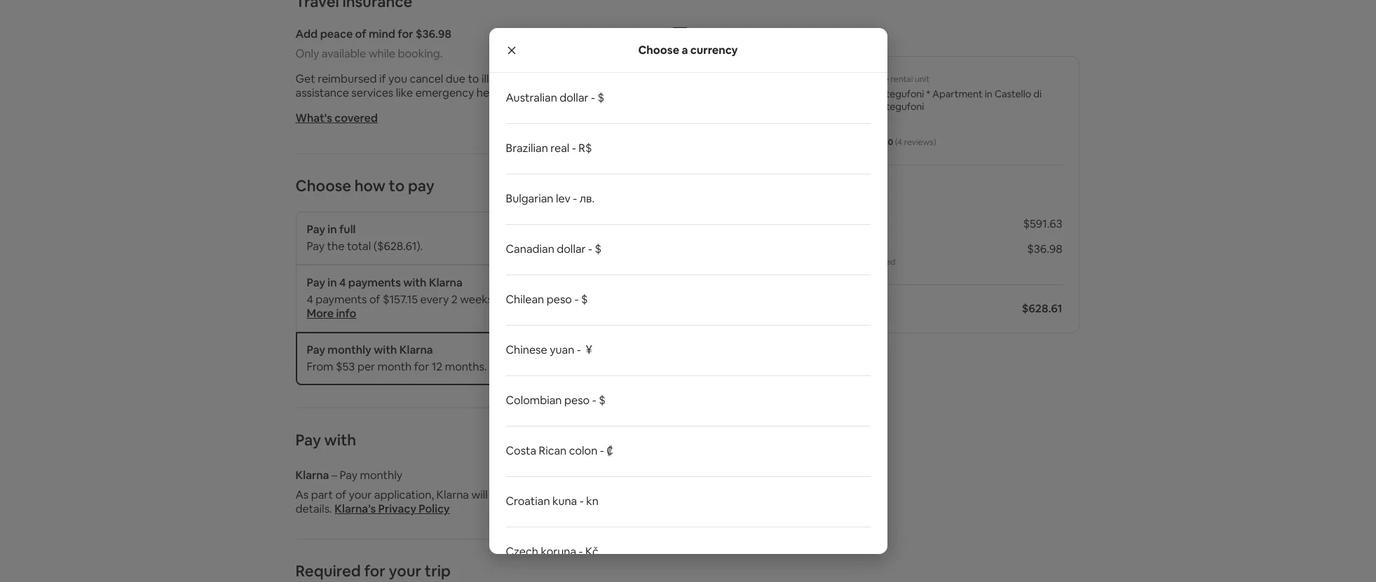 Task type: locate. For each thing, give the bounding box(es) containing it.
peso
[[547, 292, 572, 307], [564, 393, 590, 408]]

2 montegufoni from the top
[[866, 100, 924, 113]]

1 horizontal spatial info
[[547, 488, 567, 503]]

while
[[369, 46, 395, 61]]

di
[[1034, 88, 1042, 100]]

0 horizontal spatial with
[[324, 430, 356, 450]]

- left the r$
[[572, 141, 576, 156]]

info right more
[[336, 306, 356, 321]]

illness,
[[482, 72, 515, 86]]

bulgarian lev - лв.
[[506, 191, 595, 206]]

part
[[311, 488, 333, 503]]

None radio
[[661, 344, 677, 359]]

1 horizontal spatial $36.98
[[1027, 242, 1062, 257]]

of inside the add peace of mind for $36.98 only available while booking.
[[355, 27, 366, 41]]

mind
[[369, 27, 395, 41]]

list box
[[489, 73, 887, 578]]

2 vertical spatial 4
[[307, 292, 313, 307]]

klarna inside the as part of your application, klarna will verify your info and request payment details.
[[436, 488, 469, 503]]

dollar for australian
[[560, 90, 589, 105]]

pay monthly with klarna from $53 per month for 12 months. interest may apply.
[[307, 343, 586, 374]]

6
[[513, 292, 519, 307]]

for
[[398, 27, 413, 41], [495, 292, 510, 307], [414, 360, 429, 374], [364, 562, 386, 581]]

- for bulgarian lev - лв.
[[573, 191, 577, 206]]

12
[[432, 360, 443, 374]]

services left fee
[[814, 257, 846, 268]]

peso right chilean on the bottom
[[547, 292, 572, 307]]

1 horizontal spatial of
[[355, 27, 366, 41]]

*
[[926, 88, 930, 100]]

₡
[[607, 444, 613, 459]]

interest
[[489, 360, 529, 374]]

1 horizontal spatial choose
[[638, 42, 679, 57]]

pay right –
[[340, 468, 358, 483]]

your right verify in the left bottom of the page
[[522, 488, 545, 503]]

kuna
[[552, 494, 577, 509]]

1 horizontal spatial with
[[374, 343, 397, 358]]

2 horizontal spatial your
[[522, 488, 545, 503]]

payments down the
[[316, 292, 367, 307]]

of right part
[[336, 488, 346, 503]]

colombian
[[506, 393, 562, 408]]

2 vertical spatial in
[[328, 276, 337, 290]]

2 horizontal spatial with
[[403, 276, 427, 290]]

for left 12
[[414, 360, 429, 374]]

free.
[[604, 292, 627, 307]]

0 horizontal spatial your
[[349, 488, 372, 503]]

dollar
[[560, 90, 589, 105], [557, 242, 586, 257]]

with up –
[[324, 430, 356, 450]]

klarna up 12
[[399, 343, 433, 358]]

monthly up $53
[[328, 343, 371, 358]]

costa rican colon - ₡
[[506, 444, 613, 459]]

in left castello
[[985, 88, 993, 100]]

- right lev
[[573, 191, 577, 206]]

$36.98
[[416, 27, 451, 41], [1027, 242, 1062, 257]]

monthly
[[328, 343, 371, 358], [360, 468, 402, 483]]

add peace of mind for $36.98 only available while booking.
[[295, 27, 451, 61]]

pay inside pay in 4 payments with klarna 4 payments of $157.15 every 2 weeks for 6 weeks. interest-free. more info
[[307, 276, 325, 290]]

of left the mind
[[355, 27, 366, 41]]

$36.98 down $591.63
[[1027, 242, 1062, 257]]

choose for choose how to pay
[[295, 176, 351, 196]]

policy
[[419, 502, 450, 517]]

flight
[[517, 72, 544, 86]]

1 horizontal spatial services
[[814, 257, 846, 268]]

0 horizontal spatial choose
[[295, 176, 351, 196]]

- for czech koruna - kč
[[579, 545, 583, 559]]

real
[[551, 141, 570, 156]]

0 horizontal spatial services
[[351, 86, 393, 100]]

1 vertical spatial 4
[[339, 276, 346, 290]]

$36.98 up booking.
[[416, 27, 451, 41]]

- for canadian dollar - $
[[588, 242, 592, 257]]

get
[[664, 72, 682, 86]]

payments up '$157.15'
[[348, 276, 401, 290]]

your left "trip" on the left of the page
[[389, 562, 421, 581]]

0 vertical spatial of
[[355, 27, 366, 41]]

choose left a
[[638, 42, 679, 57]]

0 vertical spatial choose
[[638, 42, 679, 57]]

None radio
[[661, 223, 677, 238], [661, 276, 677, 292], [661, 223, 677, 238], [661, 276, 677, 292]]

0 horizontal spatial 4
[[307, 292, 313, 307]]

0 vertical spatial monthly
[[328, 343, 371, 358]]

- for croatian kuna - kn
[[580, 494, 584, 509]]

klarna left will
[[436, 488, 469, 503]]

klarna's
[[335, 502, 376, 517]]

unit
[[915, 74, 930, 85]]

0 vertical spatial peso
[[547, 292, 572, 307]]

with inside pay monthly with klarna from $53 per month for 12 months. interest may apply.
[[374, 343, 397, 358]]

verify
[[490, 488, 519, 503]]

choose inside dialog
[[638, 42, 679, 57]]

with
[[403, 276, 427, 290], [374, 343, 397, 358], [324, 430, 356, 450]]

in up more info button
[[328, 276, 337, 290]]

klarna up 2
[[429, 276, 463, 290]]

chilean
[[506, 292, 544, 307]]

in left full
[[328, 222, 337, 237]]

pay
[[307, 222, 325, 237], [307, 239, 325, 254], [307, 276, 325, 290], [307, 343, 325, 358], [295, 430, 321, 450], [340, 468, 358, 483]]

1 vertical spatial in
[[328, 222, 337, 237]]

5.00 ( 4 reviews )
[[876, 137, 936, 148]]

r$
[[579, 141, 592, 156]]

2 horizontal spatial of
[[369, 292, 380, 307]]

to right due
[[468, 72, 479, 86]]

peace
[[320, 27, 353, 41]]

$ for chilean peso - $
[[581, 292, 588, 307]]

0 vertical spatial $36.98
[[416, 27, 451, 41]]

and inside the as part of your application, klarna will verify your info and request payment details.
[[569, 488, 589, 503]]

0 vertical spatial in
[[985, 88, 993, 100]]

- left the kn on the bottom
[[580, 494, 584, 509]]

with up '$157.15'
[[403, 276, 427, 290]]

1 vertical spatial $36.98
[[1027, 242, 1062, 257]]

- left the ￥
[[577, 343, 581, 358]]

monthly inside pay monthly with klarna from $53 per month for 12 months. interest may apply.
[[328, 343, 371, 358]]

and left more.
[[585, 72, 604, 86]]

$118.33
[[771, 217, 809, 231]]

1 vertical spatial of
[[369, 292, 380, 307]]

pay for pay in 4 payments with klarna 4 payments of $157.15 every 2 weeks for 6 weeks. interest-free. more info
[[307, 276, 325, 290]]

peso down apply.
[[564, 393, 590, 408]]

0 vertical spatial and
[[585, 72, 604, 86]]

0 vertical spatial services
[[351, 86, 393, 100]]

of for mind
[[355, 27, 366, 41]]

pay left the
[[307, 239, 325, 254]]

0 horizontal spatial of
[[336, 488, 346, 503]]

klarna's privacy policy
[[335, 502, 450, 517]]

4 for (
[[897, 137, 902, 148]]

(
[[895, 137, 897, 148]]

0 vertical spatial with
[[403, 276, 427, 290]]

for inside pay monthly with klarna from $53 per month for 12 months. interest may apply.
[[414, 360, 429, 374]]

pay up from
[[307, 343, 325, 358]]

- right weeks.
[[574, 292, 579, 307]]

included
[[862, 257, 895, 268]]

0 vertical spatial info
[[336, 306, 356, 321]]

$ for colombian peso - $
[[599, 393, 605, 408]]

0 horizontal spatial info
[[336, 306, 356, 321]]

of inside the as part of your application, klarna will verify your info and request payment details.
[[336, 488, 346, 503]]

pay up klarna – pay monthly
[[295, 430, 321, 450]]

1 vertical spatial with
[[374, 343, 397, 358]]

1 vertical spatial choose
[[295, 176, 351, 196]]

in for pay in full pay the total ($628.61).
[[328, 222, 337, 237]]

will
[[471, 488, 488, 503]]

of left '$157.15'
[[369, 292, 380, 307]]

payment
[[633, 488, 680, 503]]

months.
[[445, 360, 487, 374]]

koruna
[[541, 545, 576, 559]]

1 vertical spatial services
[[814, 257, 846, 268]]

1 vertical spatial and
[[569, 488, 589, 503]]

$53
[[336, 360, 355, 374]]

currency
[[690, 42, 738, 57]]

pay with
[[295, 430, 356, 450]]

australian
[[506, 90, 557, 105]]

booking.
[[398, 46, 443, 61]]

with up month
[[374, 343, 397, 358]]

monthly up application,
[[360, 468, 402, 483]]

per
[[357, 360, 375, 374]]

1 horizontal spatial to
[[468, 72, 479, 86]]

1 vertical spatial to
[[389, 176, 405, 196]]

of inside pay in 4 payments with klarna 4 payments of $157.15 every 2 weeks for 6 weeks. interest-free. more info
[[369, 292, 380, 307]]

info left the kn on the bottom
[[547, 488, 567, 503]]

dollar right canadian
[[557, 242, 586, 257]]

- up the r$
[[591, 90, 595, 105]]

bulgarian
[[506, 191, 553, 206]]

for left the 6
[[495, 292, 510, 307]]

4 up more info button
[[339, 276, 346, 290]]

and for request
[[569, 488, 589, 503]]

1 vertical spatial peso
[[564, 393, 590, 408]]

5
[[820, 217, 826, 231]]

0 horizontal spatial $36.98
[[416, 27, 451, 41]]

to left pay on the top left
[[389, 176, 405, 196]]

$36.98 inside the add peace of mind for $36.98 only available while booking.
[[416, 27, 451, 41]]

4 up from
[[307, 292, 313, 307]]

peso for colombian
[[564, 393, 590, 408]]

yuan
[[550, 343, 574, 358]]

your down klarna – pay monthly
[[349, 488, 372, 503]]

- down the ￥
[[592, 393, 596, 408]]

and
[[585, 72, 604, 86], [569, 488, 589, 503]]

x
[[811, 217, 817, 231]]

pay inside pay monthly with klarna from $53 per month for 12 months. interest may apply.
[[307, 343, 325, 358]]

required
[[295, 562, 361, 581]]

choose how to pay
[[295, 176, 434, 196]]

services
[[351, 86, 393, 100], [814, 257, 846, 268]]

montegufoni
[[866, 88, 924, 100], [866, 100, 924, 113]]

1 vertical spatial info
[[547, 488, 567, 503]]

and inside the 'get reimbursed if you cancel due to illness, flight delays, and more. plus, get assistance services like emergency help.'
[[585, 72, 604, 86]]

pay up more
[[307, 276, 325, 290]]

4 right the '5.00'
[[897, 137, 902, 148]]

choose
[[638, 42, 679, 57], [295, 176, 351, 196]]

in inside pay in full pay the total ($628.61).
[[328, 222, 337, 237]]

- for chinese yuan - ￥
[[577, 343, 581, 358]]

$628.61
[[1022, 301, 1062, 316]]

2
[[451, 292, 458, 307]]

klarna
[[429, 276, 463, 290], [399, 343, 433, 358], [295, 468, 329, 483], [436, 488, 469, 503]]

0 vertical spatial 4
[[897, 137, 902, 148]]

and for more.
[[585, 72, 604, 86]]

$591.63
[[1023, 217, 1062, 231]]

1 horizontal spatial 4
[[339, 276, 346, 290]]

in inside pay in 4 payments with klarna 4 payments of $157.15 every 2 weeks for 6 weeks. interest-free. more info
[[328, 276, 337, 290]]

services left the like
[[351, 86, 393, 100]]

1 vertical spatial monthly
[[360, 468, 402, 483]]

pay left full
[[307, 222, 325, 237]]

5.00
[[876, 137, 893, 148]]

1 vertical spatial dollar
[[557, 242, 586, 257]]

2 vertical spatial of
[[336, 488, 346, 503]]

and left request
[[569, 488, 589, 503]]

of
[[355, 27, 366, 41], [369, 292, 380, 307], [336, 488, 346, 503]]

choose left how
[[295, 176, 351, 196]]

canadian dollar - $
[[506, 242, 602, 257]]

dollar down delays,
[[560, 90, 589, 105]]

assistance
[[771, 257, 813, 268]]

- down лв.
[[588, 242, 592, 257]]

info
[[336, 306, 356, 321], [547, 488, 567, 503]]

month
[[378, 360, 412, 374]]

0 vertical spatial to
[[468, 72, 479, 86]]

fee
[[848, 257, 860, 268]]

pay
[[408, 176, 434, 196]]

colombian peso - $
[[506, 393, 605, 408]]

0 vertical spatial dollar
[[560, 90, 589, 105]]

for inside the add peace of mind for $36.98 only available while booking.
[[398, 27, 413, 41]]

2 horizontal spatial 4
[[897, 137, 902, 148]]

weeks
[[460, 292, 493, 307]]

for right the mind
[[398, 27, 413, 41]]

- left the kč
[[579, 545, 583, 559]]



Task type: vqa. For each thing, say whether or not it's contained in the screenshot.
$118.33 on the top of page
yes



Task type: describe. For each thing, give the bounding box(es) containing it.
for right required
[[364, 562, 386, 581]]

reimbursed
[[318, 72, 377, 86]]

weeks.
[[522, 292, 557, 307]]

get
[[295, 72, 315, 86]]

what's covered button
[[295, 111, 378, 125]]

peso for chilean
[[547, 292, 572, 307]]

1 vertical spatial payments
[[316, 292, 367, 307]]

of for your
[[336, 488, 346, 503]]

лв.
[[580, 191, 595, 206]]

required for your trip
[[295, 562, 451, 581]]

reviews
[[904, 137, 934, 148]]

- for chilean peso - $
[[574, 292, 579, 307]]

interest-
[[560, 292, 604, 307]]

castello
[[995, 88, 1031, 100]]

in for pay in 4 payments with klarna 4 payments of $157.15 every 2 weeks for 6 weeks. interest-free. more info
[[328, 276, 337, 290]]

klarna inside pay in 4 payments with klarna 4 payments of $157.15 every 2 weeks for 6 weeks. interest-free. more info
[[429, 276, 463, 290]]

klarna's privacy policy link
[[335, 502, 450, 517]]

info inside pay in 4 payments with klarna 4 payments of $157.15 every 2 weeks for 6 weeks. interest-free. more info
[[336, 306, 356, 321]]

dollar for canadian
[[557, 242, 586, 257]]

4 for in
[[339, 276, 346, 290]]

nights
[[828, 217, 860, 231]]

with inside pay in 4 payments with klarna 4 payments of $157.15 every 2 weeks for 6 weeks. interest-free. more info
[[403, 276, 427, 290]]

czech koruna - kč
[[506, 545, 598, 559]]

- for colombian peso - $
[[592, 393, 596, 408]]

services inside the $36.98 assistance services fee included
[[814, 257, 846, 268]]

- for brazilian real - r$
[[572, 141, 576, 156]]

1 montegufoni from the top
[[866, 88, 924, 100]]

application,
[[374, 488, 434, 503]]

pay for pay with
[[295, 430, 321, 450]]

pay in full pay the total ($628.61).
[[307, 222, 423, 254]]

1 horizontal spatial your
[[389, 562, 421, 581]]

chilean peso - $
[[506, 292, 588, 307]]

list box containing australian dollar - $
[[489, 73, 887, 578]]

chinese
[[506, 343, 547, 358]]

$ for australian dollar - $
[[598, 90, 604, 105]]

brazilian
[[506, 141, 548, 156]]

entire
[[866, 74, 889, 85]]

canadian
[[506, 242, 554, 257]]

australian dollar - $
[[506, 90, 604, 105]]

apartment
[[932, 88, 983, 100]]

services inside the 'get reimbursed if you cancel due to illness, flight delays, and more. plus, get assistance services like emergency help.'
[[351, 86, 393, 100]]

info inside the as part of your application, klarna will verify your info and request payment details.
[[547, 488, 567, 503]]

klarna inside pay monthly with klarna from $53 per month for 12 months. interest may apply.
[[399, 343, 433, 358]]

$36.98 assistance services fee included
[[771, 242, 1062, 268]]

$ for canadian dollar - $
[[595, 242, 602, 257]]

croatian kuna - kn
[[506, 494, 599, 509]]

details.
[[295, 502, 332, 517]]

$157.15
[[383, 292, 418, 307]]

entire rental unit montegufoni * apartment in castello di montegufoni
[[866, 74, 1042, 113]]

costa
[[506, 444, 536, 459]]

choose for choose a currency
[[638, 42, 679, 57]]

total
[[347, 239, 371, 254]]

klarna up part
[[295, 468, 329, 483]]

czech
[[506, 545, 538, 559]]

($628.61).
[[373, 239, 423, 254]]

privacy
[[378, 502, 416, 517]]

￥
[[583, 343, 595, 358]]

$118.33 x 5 nights
[[771, 217, 860, 231]]

as
[[295, 488, 309, 503]]

choose a currency dialog
[[489, 28, 887, 578]]

more.
[[606, 72, 636, 86]]

help.
[[477, 86, 501, 100]]

0 vertical spatial payments
[[348, 276, 401, 290]]

kč
[[585, 545, 598, 559]]

$36.98 inside the $36.98 assistance services fee included
[[1027, 242, 1062, 257]]

you
[[388, 72, 407, 86]]

for inside pay in 4 payments with klarna 4 payments of $157.15 every 2 weeks for 6 weeks. interest-free. more info
[[495, 292, 510, 307]]

trip
[[425, 562, 451, 581]]

in inside 'entire rental unit montegufoni * apartment in castello di montegufoni'
[[985, 88, 993, 100]]

- for australian dollar - $
[[591, 90, 595, 105]]

$118.33 x 5 nights button
[[771, 217, 860, 231]]

may
[[532, 360, 554, 374]]

every
[[420, 292, 449, 307]]

rican
[[539, 444, 567, 459]]

rental
[[891, 74, 913, 85]]

pay in 4 payments with klarna 4 payments of $157.15 every 2 weeks for 6 weeks. interest-free. more info
[[307, 276, 627, 321]]

due
[[446, 72, 465, 86]]

get reimbursed if you cancel due to illness, flight delays, and more. plus, get assistance services like emergency help.
[[295, 72, 682, 100]]

cancel
[[410, 72, 443, 86]]

add
[[295, 27, 318, 41]]

pay for pay in full pay the total ($628.61).
[[307, 222, 325, 237]]

–
[[332, 468, 337, 483]]

plus,
[[639, 72, 662, 86]]

- left ₡
[[600, 444, 604, 459]]

as part of your application, klarna will verify your info and request payment details.
[[295, 488, 680, 517]]

what's covered
[[295, 111, 378, 125]]

emergency
[[415, 86, 474, 100]]

a
[[682, 42, 688, 57]]

from
[[307, 360, 333, 374]]

colon
[[569, 444, 598, 459]]

0 horizontal spatial to
[[389, 176, 405, 196]]

pay for pay monthly with klarna from $53 per month for 12 months. interest may apply.
[[307, 343, 325, 358]]

chinese yuan - ￥
[[506, 343, 595, 358]]

2 vertical spatial with
[[324, 430, 356, 450]]

lev
[[556, 191, 571, 206]]

full
[[339, 222, 356, 237]]

how
[[355, 176, 386, 196]]

klarna – pay monthly
[[295, 468, 402, 483]]

to inside the 'get reimbursed if you cancel due to illness, flight delays, and more. plus, get assistance services like emergency help.'
[[468, 72, 479, 86]]

kn
[[586, 494, 599, 509]]

assistance
[[295, 86, 349, 100]]

the
[[327, 239, 345, 254]]

croatian
[[506, 494, 550, 509]]



